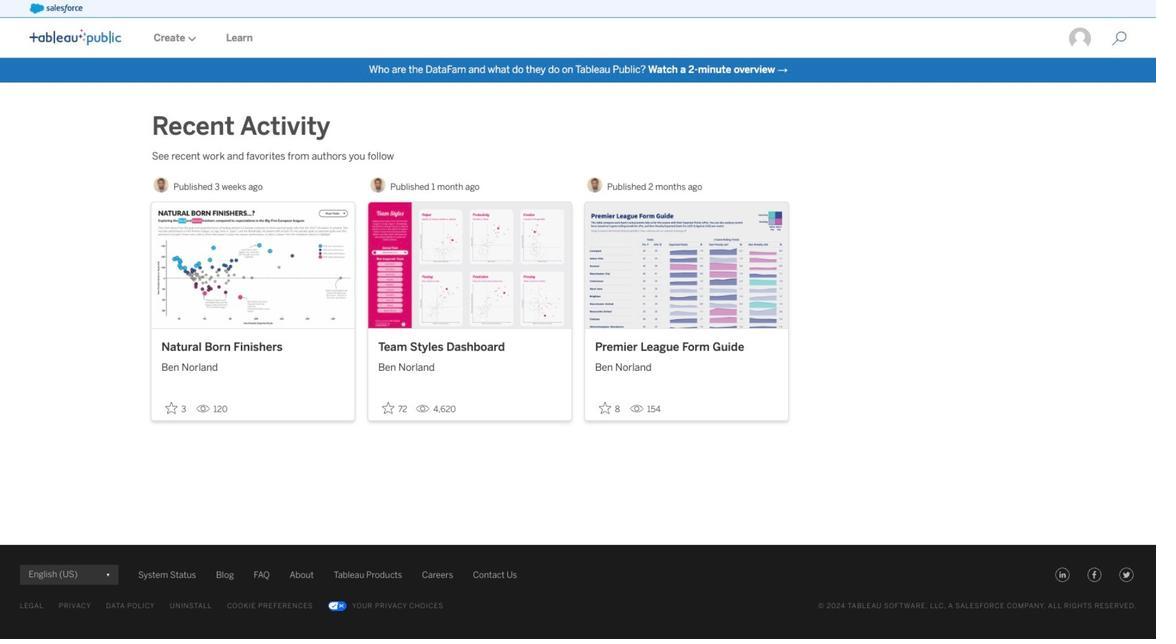 Task type: locate. For each thing, give the bounding box(es) containing it.
salesforce logo image
[[30, 4, 83, 14]]

1 horizontal spatial add favorite button
[[378, 398, 411, 418]]

2 workbook thumbnail image from the left
[[368, 202, 571, 328]]

2 add favorite button from the left
[[378, 398, 411, 418]]

add favorite image for add favorite button related to first ben norland icon from right
[[599, 402, 611, 414]]

3 workbook thumbnail image from the left
[[585, 202, 788, 328]]

2 add favorite image from the left
[[599, 402, 611, 414]]

1 horizontal spatial ben norland image
[[587, 178, 602, 193]]

0 horizontal spatial workbook thumbnail image
[[151, 202, 354, 328]]

0 horizontal spatial ben norland image
[[154, 178, 169, 193]]

workbook thumbnail image for 2nd ben norland icon from right
[[151, 202, 354, 328]]

add favorite button for ben norland image
[[378, 398, 411, 418]]

2 horizontal spatial workbook thumbnail image
[[585, 202, 788, 328]]

1 workbook thumbnail image from the left
[[151, 202, 354, 328]]

1 horizontal spatial add favorite image
[[599, 402, 611, 414]]

0 horizontal spatial add favorite button
[[161, 398, 191, 418]]

workbook thumbnail image
[[151, 202, 354, 328], [368, 202, 571, 328], [585, 202, 788, 328]]

ben norland image
[[154, 178, 169, 193], [587, 178, 602, 193]]

selected language element
[[28, 565, 110, 585]]

add favorite image for add favorite button corresponding to ben norland image
[[382, 402, 394, 414]]

add favorite image
[[165, 402, 177, 414]]

logo image
[[30, 29, 121, 45]]

add favorite button for 2nd ben norland icon from right
[[161, 398, 191, 418]]

workbook thumbnail image for ben norland image
[[368, 202, 571, 328]]

1 add favorite image from the left
[[382, 402, 394, 414]]

Add Favorite button
[[161, 398, 191, 418], [378, 398, 411, 418], [595, 398, 625, 418]]

0 horizontal spatial add favorite image
[[382, 402, 394, 414]]

3 add favorite button from the left
[[595, 398, 625, 418]]

2 horizontal spatial add favorite button
[[595, 398, 625, 418]]

add favorite image
[[382, 402, 394, 414], [599, 402, 611, 414]]

1 add favorite button from the left
[[161, 398, 191, 418]]

1 horizontal spatial workbook thumbnail image
[[368, 202, 571, 328]]



Task type: vqa. For each thing, say whether or not it's contained in the screenshot.
Recent Activity heading
yes



Task type: describe. For each thing, give the bounding box(es) containing it.
create image
[[185, 36, 196, 41]]

go to search image
[[1097, 31, 1142, 46]]

add favorite button for first ben norland icon from right
[[595, 398, 625, 418]]

1 ben norland image from the left
[[154, 178, 169, 193]]

recent activity heading
[[152, 110, 365, 144]]

gary.orlando image
[[1068, 27, 1092, 50]]

2 ben norland image from the left
[[587, 178, 602, 193]]

ben norland image
[[371, 178, 385, 193]]

workbook thumbnail image for first ben norland icon from right
[[585, 202, 788, 328]]



